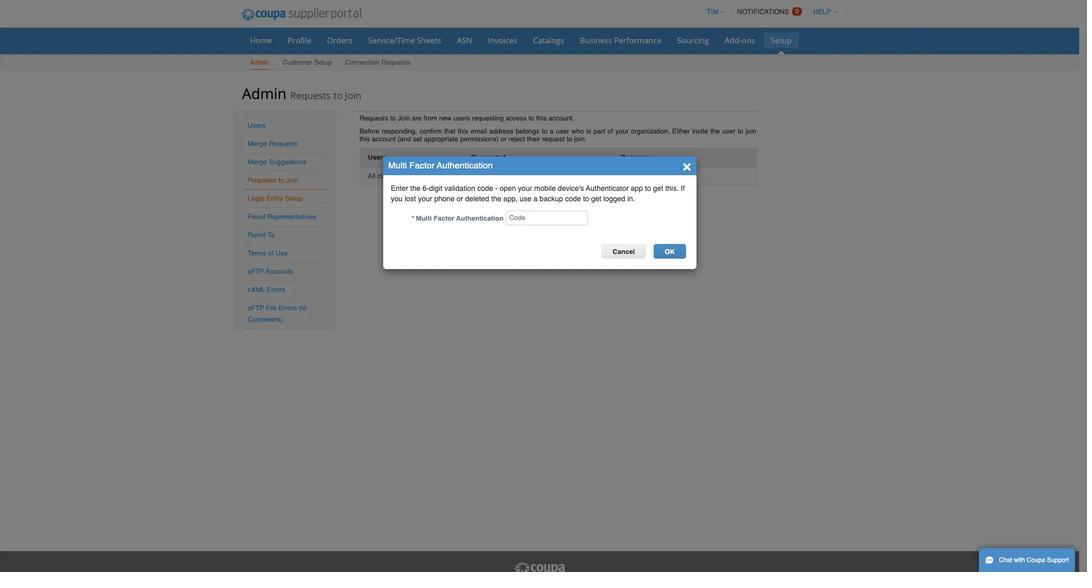 Task type: vqa. For each thing, say whether or not it's contained in the screenshot.
ADD-ONS
yes



Task type: describe. For each thing, give the bounding box(es) containing it.
×
[[683, 157, 691, 174]]

-
[[495, 184, 498, 193]]

(to
[[299, 304, 307, 312]]

orders
[[327, 35, 352, 45]]

mobile
[[534, 184, 556, 193]]

2 horizontal spatial this
[[536, 114, 547, 122]]

a inside enter the 6-digit validation code - open your mobile device's authenticator app to get this. if you lost your phone or deleted the app, use a backup code to get logged in.
[[534, 195, 538, 203]]

connection
[[345, 58, 380, 66]]

file
[[266, 304, 277, 312]]

reject
[[509, 135, 525, 143]]

1 vertical spatial join
[[438, 172, 449, 180]]

validation
[[445, 184, 475, 193]]

or inside requests to join are from new users requesting access to this account. before responding, confirm that this email address belongs to a user who is part of your organization. either invite the user to join this account (and set appropriate permissions) or reject their request to join.
[[501, 135, 507, 143]]

orders link
[[320, 32, 359, 48]]

admin requests to join
[[242, 84, 361, 103]]

1 horizontal spatial your
[[518, 184, 532, 193]]

0 horizontal spatial of
[[268, 250, 274, 257]]

service/time
[[368, 35, 415, 45]]

response
[[621, 154, 653, 161]]

customer
[[283, 58, 312, 66]]

1 vertical spatial setup
[[314, 58, 332, 66]]

0 vertical spatial code
[[477, 184, 493, 193]]

organization.
[[631, 127, 670, 135]]

0 vertical spatial authentication
[[437, 160, 493, 171]]

cancel link
[[602, 244, 646, 259]]

to
[[268, 231, 275, 239]]

terms of use link
[[248, 250, 288, 257]]

requests to join link
[[248, 177, 298, 184]]

either
[[672, 127, 690, 135]]

× button
[[683, 157, 691, 174]]

0 horizontal spatial multi
[[388, 160, 407, 171]]

before
[[360, 127, 380, 135]]

sftp accounts link
[[248, 268, 293, 276]]

authenticator
[[586, 184, 629, 193]]

profile
[[288, 35, 311, 45]]

sftp file errors (to customers)
[[248, 304, 307, 324]]

from
[[424, 114, 437, 122]]

app,
[[503, 195, 518, 203]]

access
[[506, 114, 527, 122]]

add-
[[725, 35, 742, 45]]

coupa
[[1027, 557, 1045, 564]]

open inside enter the 6-digit validation code - open your mobile device's authenticator app to get this. if you lost your phone or deleted the app, use a backup code to get logged in.
[[500, 184, 516, 193]]

device's
[[558, 184, 584, 193]]

chat with coupa support button
[[979, 549, 1075, 573]]

phone
[[434, 195, 455, 203]]

asn
[[457, 35, 472, 45]]

legal
[[248, 195, 264, 203]]

0 horizontal spatial coupa supplier portal image
[[234, 2, 369, 28]]

2 horizontal spatial setup
[[771, 35, 792, 45]]

users
[[453, 114, 470, 122]]

terms of use
[[248, 250, 288, 257]]

merge suggestions
[[248, 158, 306, 166]]

requests up 'legal'
[[248, 177, 276, 184]]

1 vertical spatial the
[[410, 184, 421, 193]]

requests for admin
[[290, 89, 331, 102]]

join for requests to join are from new users requesting access to this account. before responding, confirm that this email address belongs to a user who is part of your organization. either invite the user to join this account (and set appropriate permissions) or reject their request to join.
[[398, 114, 410, 122]]

fiscal
[[248, 213, 266, 221]]

enter
[[391, 184, 408, 193]]

legal entity setup link
[[248, 195, 303, 203]]

if
[[681, 184, 685, 193]]

1 vertical spatial factor
[[434, 215, 454, 222]]

1 horizontal spatial multi
[[416, 215, 432, 222]]

request
[[542, 135, 565, 143]]

2 vertical spatial your
[[418, 195, 432, 203]]

home
[[250, 35, 272, 45]]

service/time sheets
[[368, 35, 441, 45]]

that
[[444, 127, 456, 135]]

fiscal representatives
[[248, 213, 316, 221]]

set
[[413, 135, 422, 143]]

Code text field
[[506, 211, 588, 226]]

1 vertical spatial get
[[591, 195, 601, 203]]

merge requests link
[[248, 140, 298, 148]]

1 vertical spatial authentication
[[456, 215, 504, 222]]

sheets
[[417, 35, 441, 45]]

appropriate
[[424, 135, 458, 143]]

requests for merge
[[269, 140, 298, 148]]

0 horizontal spatial open
[[406, 172, 421, 180]]

users link
[[248, 122, 266, 130]]

requests to join are from new users requesting access to this account. before responding, confirm that this email address belongs to a user who is part of your organization. either invite the user to join this account (and set appropriate permissions) or reject their request to join.
[[360, 114, 756, 143]]

0 vertical spatial factor
[[409, 160, 435, 171]]

2 horizontal spatial user
[[722, 127, 736, 135]]

ons
[[742, 35, 755, 45]]

customers)
[[248, 316, 283, 324]]

1 vertical spatial code
[[565, 195, 581, 203]]

cxml errors link
[[248, 286, 285, 294]]

(and
[[398, 135, 411, 143]]

their
[[527, 135, 540, 143]]

join inside admin requests to join
[[345, 89, 361, 102]]

merge for merge requests
[[248, 140, 267, 148]]

fiscal representatives link
[[248, 213, 316, 221]]

catalogs link
[[526, 32, 571, 48]]

ok button
[[654, 244, 686, 259]]

digit
[[429, 184, 442, 193]]

0 vertical spatial errors
[[267, 286, 285, 294]]

merge for merge suggestions
[[248, 158, 267, 166]]

app
[[631, 184, 643, 193]]

invoices link
[[481, 32, 524, 48]]

support
[[1047, 557, 1069, 564]]

requests for connection
[[381, 58, 410, 66]]

sourcing
[[677, 35, 709, 45]]

admin link
[[249, 56, 270, 70]]

sftp file errors (to customers) link
[[248, 304, 307, 324]]

backup
[[540, 195, 563, 203]]

asn link
[[450, 32, 479, 48]]

invoices
[[488, 35, 517, 45]]

admin for admin
[[250, 58, 269, 66]]

merge requests
[[248, 140, 298, 148]]

join for requests to join
[[286, 177, 298, 184]]

2 vertical spatial the
[[491, 195, 501, 203]]



Task type: locate. For each thing, give the bounding box(es) containing it.
2 horizontal spatial the
[[711, 127, 720, 135]]

logged
[[603, 195, 625, 203]]

1 horizontal spatial of
[[608, 127, 613, 135]]

1 sftp from the top
[[248, 268, 264, 276]]

2 horizontal spatial your
[[616, 127, 629, 135]]

sourcing link
[[671, 32, 716, 48]]

0 vertical spatial setup
[[771, 35, 792, 45]]

0 vertical spatial coupa supplier portal image
[[234, 2, 369, 28]]

new
[[439, 114, 452, 122]]

2 sftp from the top
[[248, 304, 264, 312]]

coupa supplier portal image
[[234, 2, 369, 28], [514, 562, 566, 573]]

merge down users link
[[248, 140, 267, 148]]

invite
[[692, 127, 708, 135]]

user right invite
[[722, 127, 736, 135]]

0 vertical spatial get
[[653, 184, 663, 193]]

0 horizontal spatial users
[[248, 122, 266, 130]]

user down account.
[[556, 127, 569, 135]]

confirm
[[420, 127, 442, 135]]

service/time sheets link
[[361, 32, 448, 48]]

0 vertical spatial sftp
[[248, 268, 264, 276]]

1 vertical spatial open
[[500, 184, 516, 193]]

sftp for sftp file errors (to customers)
[[248, 304, 264, 312]]

1 horizontal spatial setup
[[314, 58, 332, 66]]

authentication down deleted
[[456, 215, 504, 222]]

1 horizontal spatial the
[[491, 195, 501, 203]]

1 horizontal spatial join
[[746, 127, 756, 135]]

requesting
[[472, 114, 504, 122]]

merge suggestions link
[[248, 158, 306, 166]]

or down validation
[[457, 195, 463, 203]]

of right part
[[608, 127, 613, 135]]

1 vertical spatial admin
[[242, 84, 287, 103]]

all clear! no open user join requests.
[[368, 172, 479, 180]]

part
[[594, 127, 605, 135]]

0 horizontal spatial setup
[[285, 195, 303, 203]]

1 vertical spatial or
[[457, 195, 463, 203]]

deleted
[[465, 195, 489, 203]]

setup up "representatives"
[[285, 195, 303, 203]]

0 horizontal spatial this
[[360, 135, 370, 143]]

errors left the (to at the left bottom
[[279, 304, 297, 312]]

1 vertical spatial users
[[368, 154, 387, 161]]

setup link
[[764, 32, 799, 48]]

1 horizontal spatial a
[[550, 127, 554, 135]]

0 vertical spatial multi
[[388, 160, 407, 171]]

1 vertical spatial a
[[534, 195, 538, 203]]

join left are
[[398, 114, 410, 122]]

catalogs
[[533, 35, 564, 45]]

account.
[[549, 114, 574, 122]]

or inside enter the 6-digit validation code - open your mobile device's authenticator app to get this. if you lost your phone or deleted the app, use a backup code to get logged in.
[[457, 195, 463, 203]]

user up 6-
[[423, 172, 437, 180]]

code left -
[[477, 184, 493, 193]]

cxml
[[248, 286, 265, 294]]

factor up all clear! no open user join requests.
[[409, 160, 435, 171]]

this.
[[665, 184, 679, 193]]

6-
[[423, 184, 429, 193]]

2 merge from the top
[[248, 158, 267, 166]]

join down connection
[[345, 89, 361, 102]]

join.
[[574, 135, 587, 143]]

terms
[[248, 250, 266, 257]]

this down users
[[458, 127, 468, 135]]

your right part
[[616, 127, 629, 135]]

the inside requests to join are from new users requesting access to this account. before responding, confirm that this email address belongs to a user who is part of your organization. either invite the user to join this account (and set appropriate permissions) or reject their request to join.
[[711, 127, 720, 135]]

requests down service/time
[[381, 58, 410, 66]]

1 horizontal spatial code
[[565, 195, 581, 203]]

1 vertical spatial sftp
[[248, 304, 264, 312]]

1 horizontal spatial users
[[368, 154, 387, 161]]

with
[[1014, 557, 1025, 564]]

sftp up cxml
[[248, 268, 264, 276]]

to inside admin requests to join
[[333, 89, 343, 102]]

admin for admin requests to join
[[242, 84, 287, 103]]

add-ons
[[725, 35, 755, 45]]

all
[[368, 172, 375, 180]]

sftp
[[248, 268, 264, 276], [248, 304, 264, 312]]

0 vertical spatial admin
[[250, 58, 269, 66]]

account
[[372, 135, 396, 143]]

add-ons link
[[718, 32, 762, 48]]

a down account.
[[550, 127, 554, 135]]

0 vertical spatial or
[[501, 135, 507, 143]]

use
[[276, 250, 288, 257]]

open
[[406, 172, 421, 180], [500, 184, 516, 193]]

chat
[[999, 557, 1012, 564]]

a
[[550, 127, 554, 135], [534, 195, 538, 203]]

0 horizontal spatial or
[[457, 195, 463, 203]]

* multi factor authentication
[[412, 215, 504, 222]]

1 horizontal spatial user
[[556, 127, 569, 135]]

authentication up requests.
[[437, 160, 493, 171]]

legal entity setup
[[248, 195, 303, 203]]

0 vertical spatial join
[[345, 89, 361, 102]]

the
[[711, 127, 720, 135], [410, 184, 421, 193], [491, 195, 501, 203]]

multi up no
[[388, 160, 407, 171]]

responding,
[[382, 127, 417, 135]]

0 horizontal spatial a
[[534, 195, 538, 203]]

2 vertical spatial join
[[286, 177, 298, 184]]

1 horizontal spatial join
[[345, 89, 361, 102]]

your up 'use'
[[518, 184, 532, 193]]

0 vertical spatial users
[[248, 122, 266, 130]]

1 horizontal spatial this
[[458, 127, 468, 135]]

setup right ons
[[771, 35, 792, 45]]

0 vertical spatial a
[[550, 127, 554, 135]]

sftp inside sftp file errors (to customers)
[[248, 304, 264, 312]]

0 horizontal spatial code
[[477, 184, 493, 193]]

profile link
[[281, 32, 318, 48]]

belongs
[[516, 127, 540, 135]]

of inside requests to join are from new users requesting access to this account. before responding, confirm that this email address belongs to a user who is part of your organization. either invite the user to join this account (and set appropriate permissions) or reject their request to join.
[[608, 127, 613, 135]]

0 horizontal spatial the
[[410, 184, 421, 193]]

requested
[[471, 154, 506, 161]]

chat with coupa support
[[999, 557, 1069, 564]]

factor
[[409, 160, 435, 171], [434, 215, 454, 222]]

users down the account
[[368, 154, 387, 161]]

1 horizontal spatial coupa supplier portal image
[[514, 562, 566, 573]]

get down authenticator
[[591, 195, 601, 203]]

sftp accounts
[[248, 268, 293, 276]]

0 horizontal spatial join
[[438, 172, 449, 180]]

2 vertical spatial setup
[[285, 195, 303, 203]]

factor down phone
[[434, 215, 454, 222]]

multi right *
[[416, 215, 432, 222]]

your inside requests to join are from new users requesting access to this account. before responding, confirm that this email address belongs to a user who is part of your organization. either invite the user to join this account (and set appropriate permissions) or reject their request to join.
[[616, 127, 629, 135]]

join inside requests to join are from new users requesting access to this account. before responding, confirm that this email address belongs to a user who is part of your organization. either invite the user to join this account (and set appropriate permissions) or reject their request to join.
[[398, 114, 410, 122]]

cxml errors
[[248, 286, 285, 294]]

0 vertical spatial open
[[406, 172, 421, 180]]

join inside requests to join are from new users requesting access to this account. before responding, confirm that this email address belongs to a user who is part of your organization. either invite the user to join this account (and set appropriate permissions) or reject their request to join.
[[746, 127, 756, 135]]

in.
[[627, 195, 635, 203]]

code down device's
[[565, 195, 581, 203]]

requests.
[[451, 172, 479, 180]]

open right no
[[406, 172, 421, 180]]

0 horizontal spatial join
[[286, 177, 298, 184]]

or left the reject
[[501, 135, 507, 143]]

the left 6-
[[410, 184, 421, 193]]

the down -
[[491, 195, 501, 203]]

join right invite
[[746, 127, 756, 135]]

requests up before
[[360, 114, 388, 122]]

your down 6-
[[418, 195, 432, 203]]

0 horizontal spatial get
[[591, 195, 601, 203]]

0 vertical spatial the
[[711, 127, 720, 135]]

remit-
[[248, 231, 268, 239]]

use
[[520, 195, 531, 203]]

this left the account
[[360, 135, 370, 143]]

join down multi factor authentication
[[438, 172, 449, 180]]

1 horizontal spatial or
[[501, 135, 507, 143]]

1 vertical spatial of
[[268, 250, 274, 257]]

accounts
[[266, 268, 293, 276]]

merge down merge requests
[[248, 158, 267, 166]]

errors inside sftp file errors (to customers)
[[279, 304, 297, 312]]

1 vertical spatial your
[[518, 184, 532, 193]]

cancel
[[613, 248, 635, 256]]

1 vertical spatial errors
[[279, 304, 297, 312]]

business
[[580, 35, 612, 45]]

home link
[[243, 32, 279, 48]]

*
[[412, 215, 414, 222]]

setup right customer
[[314, 58, 332, 66]]

permissions)
[[460, 135, 499, 143]]

user
[[556, 127, 569, 135], [722, 127, 736, 135], [423, 172, 437, 180]]

2 horizontal spatial join
[[398, 114, 410, 122]]

1 vertical spatial merge
[[248, 158, 267, 166]]

this up belongs
[[536, 114, 547, 122]]

0 vertical spatial join
[[746, 127, 756, 135]]

0 vertical spatial your
[[616, 127, 629, 135]]

address
[[489, 127, 513, 135]]

1 horizontal spatial open
[[500, 184, 516, 193]]

1 horizontal spatial get
[[653, 184, 663, 193]]

users up merge requests
[[248, 122, 266, 130]]

get left this.
[[653, 184, 663, 193]]

remit-to link
[[248, 231, 275, 239]]

the right invite
[[711, 127, 720, 135]]

who
[[572, 127, 584, 135]]

is
[[586, 127, 591, 135]]

code
[[477, 184, 493, 193], [565, 195, 581, 203]]

1 merge from the top
[[248, 140, 267, 148]]

1 vertical spatial coupa supplier portal image
[[514, 562, 566, 573]]

admin down home
[[250, 58, 269, 66]]

suggestions
[[269, 158, 306, 166]]

requests down customer setup link
[[290, 89, 331, 102]]

requests inside admin requests to join
[[290, 89, 331, 102]]

1 vertical spatial multi
[[416, 215, 432, 222]]

0 horizontal spatial user
[[423, 172, 437, 180]]

performance
[[614, 35, 662, 45]]

customer setup
[[283, 58, 332, 66]]

requests up suggestions
[[269, 140, 298, 148]]

requests
[[381, 58, 410, 66], [290, 89, 331, 102], [360, 114, 388, 122], [269, 140, 298, 148], [248, 177, 276, 184]]

representatives
[[267, 213, 316, 221]]

errors down accounts
[[267, 286, 285, 294]]

of left use
[[268, 250, 274, 257]]

0 horizontal spatial your
[[418, 195, 432, 203]]

business performance
[[580, 35, 662, 45]]

admin down admin link on the left
[[242, 84, 287, 103]]

1 vertical spatial join
[[398, 114, 410, 122]]

requests inside connection requests link
[[381, 58, 410, 66]]

open up the app,
[[500, 184, 516, 193]]

a right 'use'
[[534, 195, 538, 203]]

a inside requests to join are from new users requesting access to this account. before responding, confirm that this email address belongs to a user who is part of your organization. either invite the user to join this account (and set appropriate permissions) or reject their request to join.
[[550, 127, 554, 135]]

requests inside requests to join are from new users requesting access to this account. before responding, confirm that this email address belongs to a user who is part of your organization. either invite the user to join this account (and set appropriate permissions) or reject their request to join.
[[360, 114, 388, 122]]

clear!
[[377, 172, 394, 180]]

connection requests
[[345, 58, 410, 66]]

sftp for sftp accounts
[[248, 268, 264, 276]]

join down suggestions
[[286, 177, 298, 184]]

0 vertical spatial of
[[608, 127, 613, 135]]

sftp up customers)
[[248, 304, 264, 312]]

are
[[412, 114, 422, 122]]

0 vertical spatial merge
[[248, 140, 267, 148]]

multi factor authentication
[[388, 160, 493, 171]]



